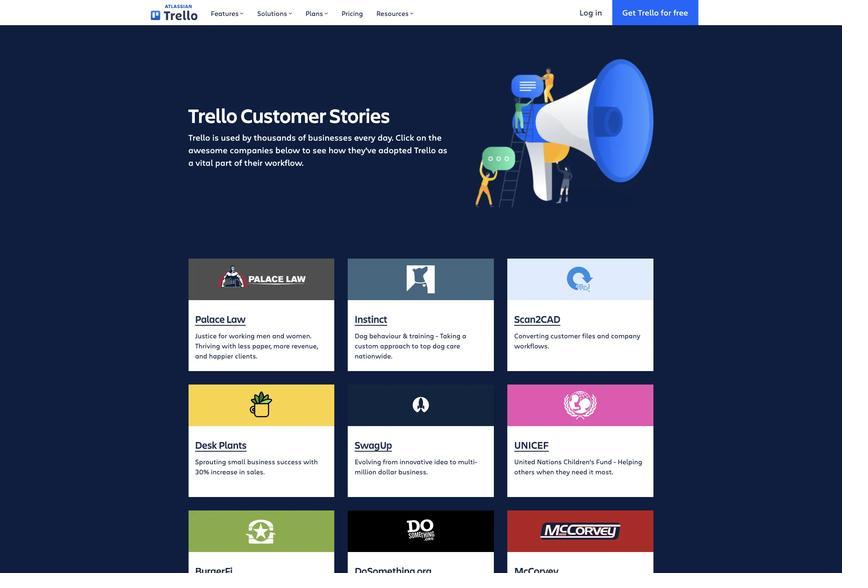 Task type: vqa. For each thing, say whether or not it's contained in the screenshot.
they've
yes



Task type: locate. For each thing, give the bounding box(es) containing it.
as
[[438, 145, 448, 156]]

desk plants
[[195, 439, 247, 452]]

dog
[[355, 331, 368, 340]]

1 horizontal spatial with
[[303, 457, 318, 466]]

1 vertical spatial a
[[462, 331, 466, 340]]

law
[[227, 313, 246, 326]]

plants
[[219, 439, 247, 452]]

top
[[420, 342, 431, 350]]

care
[[447, 342, 460, 350]]

0 vertical spatial for
[[661, 7, 672, 17]]

less
[[238, 342, 251, 350]]

customer
[[551, 331, 581, 340]]

1 vertical spatial to
[[412, 342, 419, 350]]

converting
[[514, 331, 549, 340]]

instinct
[[355, 313, 387, 326]]

converting customer files and company workflows.
[[514, 331, 641, 350]]

- up dog
[[436, 331, 438, 340]]

files
[[582, 331, 596, 340]]

0 vertical spatial -
[[436, 331, 438, 340]]

1 vertical spatial for
[[219, 331, 227, 340]]

&
[[403, 331, 408, 340]]

to inside evolving from innovative idea to multi- million dollar business.
[[450, 457, 456, 466]]

0 horizontal spatial for
[[219, 331, 227, 340]]

1 horizontal spatial -
[[614, 457, 616, 466]]

with right success
[[303, 457, 318, 466]]

a right taking
[[462, 331, 466, 340]]

plans
[[306, 9, 323, 18]]

0 vertical spatial with
[[222, 342, 236, 350]]

of up below
[[298, 132, 306, 143]]

fund
[[596, 457, 612, 466]]

- inside united nations children's fund - helping others when they need it most.
[[614, 457, 616, 466]]

get trello for free
[[622, 7, 688, 17]]

to
[[302, 145, 311, 156], [412, 342, 419, 350], [450, 457, 456, 466]]

1 horizontal spatial to
[[412, 342, 419, 350]]

with inside justice for working men and women. thriving with less paper, more revenue, and happier clients.
[[222, 342, 236, 350]]

is
[[212, 132, 219, 143]]

nationwide.
[[355, 352, 392, 360]]

idea
[[434, 457, 448, 466]]

of right part
[[234, 157, 242, 168]]

and
[[272, 331, 284, 340], [597, 331, 609, 340], [195, 352, 207, 360]]

trello right get
[[638, 7, 659, 17]]

with
[[222, 342, 236, 350], [303, 457, 318, 466]]

and inside converting customer files and company workflows.
[[597, 331, 609, 340]]

more
[[273, 342, 290, 350]]

0 horizontal spatial to
[[302, 145, 311, 156]]

0 vertical spatial a
[[188, 157, 194, 168]]

in right "log"
[[595, 7, 602, 17]]

and up more
[[272, 331, 284, 340]]

2 vertical spatial to
[[450, 457, 456, 466]]

adopted
[[379, 145, 412, 156]]

2 horizontal spatial to
[[450, 457, 456, 466]]

-
[[436, 331, 438, 340], [614, 457, 616, 466]]

atlassian trello image
[[151, 5, 197, 20]]

men
[[256, 331, 271, 340]]

stories
[[329, 102, 390, 129]]

taking
[[440, 331, 461, 340]]

when
[[537, 468, 554, 476]]

approach
[[380, 342, 410, 350]]

plans button
[[299, 0, 335, 25]]

for left free
[[661, 7, 672, 17]]

- right fund
[[614, 457, 616, 466]]

in down small
[[239, 468, 245, 476]]

sales.
[[247, 468, 265, 476]]

sprouting small business success with 30% increase in sales.
[[195, 457, 318, 476]]

0 horizontal spatial in
[[239, 468, 245, 476]]

below
[[275, 145, 300, 156]]

a inside dog behaviour & training - taking a custom approach to top dog care nationwide.
[[462, 331, 466, 340]]

happier
[[209, 352, 233, 360]]

how
[[329, 145, 346, 156]]

with up happier
[[222, 342, 236, 350]]

0 vertical spatial in
[[595, 7, 602, 17]]

for
[[661, 7, 672, 17], [219, 331, 227, 340]]

2 horizontal spatial and
[[597, 331, 609, 340]]

1 vertical spatial with
[[303, 457, 318, 466]]

log in
[[580, 7, 602, 17]]

solutions button
[[251, 0, 299, 25]]

a
[[188, 157, 194, 168], [462, 331, 466, 340]]

0 vertical spatial of
[[298, 132, 306, 143]]

it
[[589, 468, 594, 476]]

1 vertical spatial -
[[614, 457, 616, 466]]

trello
[[638, 7, 659, 17], [188, 102, 237, 129], [188, 132, 210, 143], [414, 145, 436, 156]]

0 horizontal spatial with
[[222, 342, 236, 350]]

trello inside "link"
[[638, 7, 659, 17]]

1 vertical spatial in
[[239, 468, 245, 476]]

the
[[429, 132, 442, 143]]

to left see
[[302, 145, 311, 156]]

free
[[674, 7, 688, 17]]

1 horizontal spatial for
[[661, 7, 672, 17]]

get
[[622, 7, 636, 17]]

to left top
[[412, 342, 419, 350]]

revenue,
[[292, 342, 318, 350]]

get trello for free link
[[612, 0, 698, 25]]

0 horizontal spatial -
[[436, 331, 438, 340]]

multi-
[[458, 457, 477, 466]]

1 horizontal spatial in
[[595, 7, 602, 17]]

working
[[229, 331, 255, 340]]

0 horizontal spatial and
[[195, 352, 207, 360]]

and right files
[[597, 331, 609, 340]]

scan2cad
[[514, 313, 561, 326]]

a left vital at left top
[[188, 157, 194, 168]]

for inside get trello for free "link"
[[661, 7, 672, 17]]

trello up is
[[188, 102, 237, 129]]

- inside dog behaviour & training - taking a custom approach to top dog care nationwide.
[[436, 331, 438, 340]]

0 horizontal spatial a
[[188, 157, 194, 168]]

for down palace law
[[219, 331, 227, 340]]

dollar
[[378, 468, 397, 476]]

0 vertical spatial to
[[302, 145, 311, 156]]

vital
[[196, 157, 213, 168]]

to inside "trello customer stories trello is used by thousands of businesses every day. click on the awesome companies below to see how they've adopted trello as a vital part of their workflow."
[[302, 145, 311, 156]]

used
[[221, 132, 240, 143]]

and down thriving
[[195, 352, 207, 360]]

to right idea
[[450, 457, 456, 466]]

others
[[514, 468, 535, 476]]

with inside sprouting small business success with 30% increase in sales.
[[303, 457, 318, 466]]

see
[[313, 145, 326, 156]]

million
[[355, 468, 377, 476]]

swagup
[[355, 439, 392, 452]]

1 horizontal spatial a
[[462, 331, 466, 340]]

1 vertical spatial of
[[234, 157, 242, 168]]



Task type: describe. For each thing, give the bounding box(es) containing it.
thousands
[[254, 132, 296, 143]]

resources button
[[370, 0, 421, 25]]

resources
[[376, 9, 409, 18]]

most.
[[595, 468, 613, 476]]

click
[[396, 132, 414, 143]]

palace
[[195, 313, 225, 326]]

paper,
[[252, 342, 272, 350]]

companies
[[230, 145, 273, 156]]

pricing link
[[335, 0, 370, 25]]

success
[[277, 457, 302, 466]]

need
[[572, 468, 588, 476]]

palace law
[[195, 313, 246, 326]]

dog
[[433, 342, 445, 350]]

thriving
[[195, 342, 220, 350]]

company
[[611, 331, 641, 340]]

log in link
[[570, 0, 612, 25]]

helping
[[618, 457, 642, 466]]

women.
[[286, 331, 312, 340]]

innovative
[[400, 457, 433, 466]]

workflows.
[[514, 342, 549, 350]]

behaviour
[[369, 331, 401, 340]]

day.
[[378, 132, 394, 143]]

features button
[[204, 0, 251, 25]]

workflow.
[[265, 157, 304, 168]]

they
[[556, 468, 570, 476]]

sprouting
[[195, 457, 226, 466]]

log
[[580, 7, 593, 17]]

by
[[242, 132, 252, 143]]

to inside dog behaviour & training - taking a custom approach to top dog care nationwide.
[[412, 342, 419, 350]]

their
[[244, 157, 263, 168]]

trello up the awesome
[[188, 132, 210, 143]]

justice for working men and women. thriving with less paper, more revenue, and happier clients.
[[195, 331, 318, 360]]

30%
[[195, 468, 209, 476]]

dog behaviour & training - taking a custom approach to top dog care nationwide.
[[355, 331, 466, 360]]

justice
[[195, 331, 217, 340]]

solutions
[[257, 9, 287, 18]]

on
[[416, 132, 426, 143]]

nations
[[537, 457, 562, 466]]

increase
[[211, 468, 238, 476]]

clients.
[[235, 352, 257, 360]]

training
[[409, 331, 434, 340]]

0 horizontal spatial of
[[234, 157, 242, 168]]

small
[[228, 457, 246, 466]]

business.
[[398, 468, 428, 476]]

pricing
[[342, 9, 363, 18]]

awesome
[[188, 145, 228, 156]]

1 horizontal spatial and
[[272, 331, 284, 340]]

evolving
[[355, 457, 381, 466]]

every
[[354, 132, 376, 143]]

trello customer stories trello is used by thousands of businesses every day. click on the awesome companies below to see how they've adopted trello as a vital part of their workflow.
[[188, 102, 448, 168]]

they've
[[348, 145, 376, 156]]

in inside sprouting small business success with 30% increase in sales.
[[239, 468, 245, 476]]

businesses
[[308, 132, 352, 143]]

part
[[215, 157, 232, 168]]

trello down on
[[414, 145, 436, 156]]

united
[[514, 457, 535, 466]]

evolving from innovative idea to multi- million dollar business.
[[355, 457, 477, 476]]

features
[[211, 9, 239, 18]]

for inside justice for working men and women. thriving with less paper, more revenue, and happier clients.
[[219, 331, 227, 340]]

- for unicef
[[614, 457, 616, 466]]

custom
[[355, 342, 378, 350]]

customer
[[241, 102, 326, 129]]

- for instinct
[[436, 331, 438, 340]]

united nations children's fund - helping others when they need it most.
[[514, 457, 642, 476]]

1 horizontal spatial of
[[298, 132, 306, 143]]

a inside "trello customer stories trello is used by thousands of businesses every day. click on the awesome companies below to see how they've adopted trello as a vital part of their workflow."
[[188, 157, 194, 168]]

children's
[[564, 457, 595, 466]]

desk
[[195, 439, 217, 452]]

business
[[247, 457, 275, 466]]



